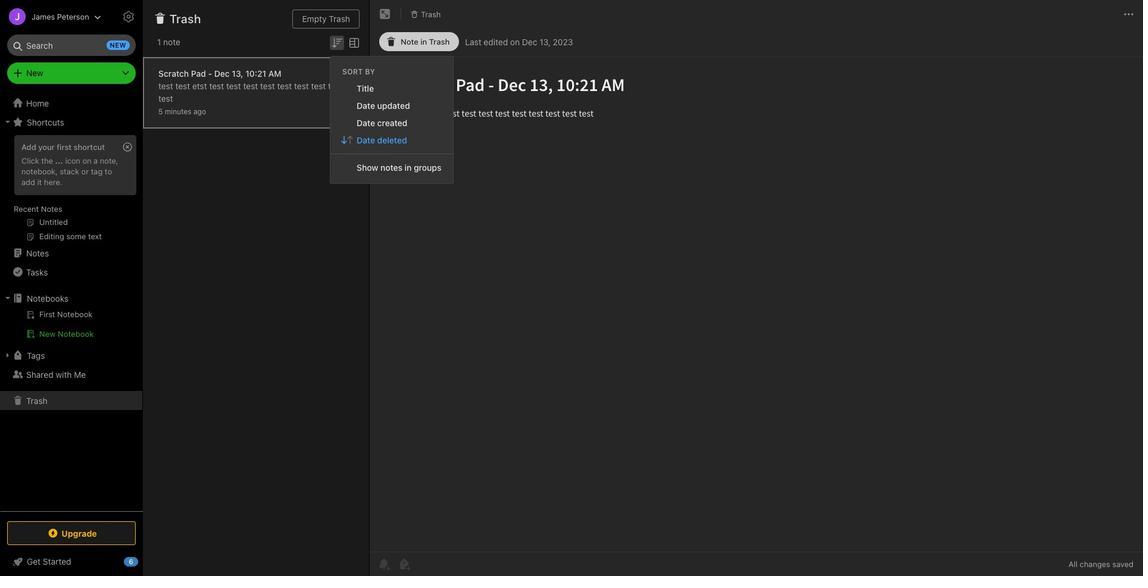 Task type: vqa. For each thing, say whether or not it's contained in the screenshot.
the Trash within button
yes



Task type: locate. For each thing, give the bounding box(es) containing it.
dec left 2023
[[522, 37, 537, 47]]

1 vertical spatial 13,
[[232, 68, 243, 78]]

date for date deleted
[[357, 135, 375, 145]]

0 vertical spatial notes
[[41, 204, 62, 214]]

date
[[357, 100, 375, 111], [357, 118, 375, 128], [357, 135, 375, 145]]

trash up note on the top left
[[170, 12, 201, 26]]

new button
[[7, 63, 136, 84]]

shared
[[26, 369, 53, 380]]

notebooks link
[[0, 289, 142, 308]]

etst
[[192, 81, 207, 91]]

on inside note window 'element'
[[510, 37, 520, 47]]

date down 'title'
[[357, 100, 375, 111]]

3 date from the top
[[357, 135, 375, 145]]

tag
[[91, 167, 103, 176]]

dec for on
[[522, 37, 537, 47]]

date for date created
[[357, 118, 375, 128]]

notes
[[41, 204, 62, 214], [26, 248, 49, 258]]

in right note at the left of page
[[420, 37, 427, 46]]

edited
[[484, 37, 508, 47]]

updated
[[377, 100, 410, 111]]

tree
[[0, 93, 143, 511]]

me
[[74, 369, 86, 380]]

in
[[420, 37, 427, 46], [405, 162, 412, 173]]

0 vertical spatial new
[[26, 68, 43, 78]]

note
[[163, 37, 180, 47]]

dec inside note window 'element'
[[522, 37, 537, 47]]

notes up tasks
[[26, 248, 49, 258]]

group
[[0, 132, 142, 248]]

1 vertical spatial in
[[405, 162, 412, 173]]

0 vertical spatial 13,
[[540, 37, 551, 47]]

ago
[[193, 107, 206, 116]]

Help and Learning task checklist field
[[0, 553, 143, 572]]

shortcuts button
[[0, 113, 142, 132]]

by
[[365, 67, 375, 76]]

new search field
[[15, 35, 130, 56]]

add
[[21, 177, 35, 187]]

new for new notebook
[[39, 329, 56, 339]]

or
[[81, 167, 89, 176]]

your
[[38, 142, 55, 152]]

trash right note at the left of page
[[429, 37, 450, 46]]

Search text field
[[15, 35, 127, 56]]

notes right recent
[[41, 204, 62, 214]]

recent
[[14, 204, 39, 214]]

note in trash
[[401, 37, 450, 46]]

13,
[[540, 37, 551, 47], [232, 68, 243, 78]]

13, for 10:21
[[232, 68, 243, 78]]

new inside popup button
[[26, 68, 43, 78]]

dropdown list menu
[[330, 80, 453, 176]]

trash
[[421, 9, 441, 19], [170, 12, 201, 26], [329, 14, 350, 24], [429, 37, 450, 46], [26, 396, 47, 406]]

title
[[357, 83, 374, 93]]

dec inside scratch pad - dec 13, 10:21 am test test etst test test test test test test test test test 5 minutes ago
[[214, 68, 230, 78]]

trash up sort options field
[[329, 14, 350, 24]]

new
[[26, 68, 43, 78], [39, 329, 56, 339]]

on
[[510, 37, 520, 47], [82, 156, 91, 165]]

1 vertical spatial date
[[357, 118, 375, 128]]

13, inside scratch pad - dec 13, 10:21 am test test etst test test test test test test test test test 5 minutes ago
[[232, 68, 243, 78]]

upgrade
[[61, 528, 97, 539]]

a
[[94, 156, 98, 165]]

1 date from the top
[[357, 100, 375, 111]]

13, inside note window 'element'
[[540, 37, 551, 47]]

note
[[401, 37, 418, 46]]

2 vertical spatial date
[[357, 135, 375, 145]]

2023
[[553, 37, 573, 47]]

0 vertical spatial date
[[357, 100, 375, 111]]

date created
[[357, 118, 407, 128]]

sort by
[[342, 67, 375, 76]]

test
[[158, 81, 173, 91], [175, 81, 190, 91], [209, 81, 224, 91], [226, 81, 241, 91], [243, 81, 258, 91], [260, 81, 275, 91], [277, 81, 292, 91], [294, 81, 309, 91], [311, 81, 326, 91], [328, 81, 343, 91], [158, 93, 173, 103]]

date up "date deleted"
[[357, 118, 375, 128]]

new up home at the left of the page
[[26, 68, 43, 78]]

0 horizontal spatial dec
[[214, 68, 230, 78]]

dec right -
[[214, 68, 230, 78]]

1 vertical spatial dec
[[214, 68, 230, 78]]

expand notebooks image
[[3, 294, 13, 303]]

1 vertical spatial new
[[39, 329, 56, 339]]

0 horizontal spatial in
[[405, 162, 412, 173]]

on right edited
[[510, 37, 520, 47]]

0 horizontal spatial 13,
[[232, 68, 243, 78]]

0 vertical spatial dec
[[522, 37, 537, 47]]

dec
[[522, 37, 537, 47], [214, 68, 230, 78]]

1 horizontal spatial on
[[510, 37, 520, 47]]

add a reminder image
[[377, 557, 391, 572]]

0 vertical spatial on
[[510, 37, 520, 47]]

pad
[[191, 68, 206, 78]]

notes
[[380, 162, 402, 173]]

13, left 10:21 at top left
[[232, 68, 243, 78]]

2 date from the top
[[357, 118, 375, 128]]

trash up note in trash
[[421, 9, 441, 19]]

the
[[41, 156, 53, 165]]

show notes in groups link
[[330, 159, 453, 176]]

1 note
[[157, 37, 180, 47]]

first
[[57, 142, 72, 152]]

new inside button
[[39, 329, 56, 339]]

trash button
[[406, 6, 445, 23]]

scratch
[[158, 68, 189, 78]]

6
[[129, 558, 133, 566]]

add
[[21, 142, 36, 152]]

0 vertical spatial in
[[420, 37, 427, 46]]

add your first shortcut
[[21, 142, 105, 152]]

notes link
[[0, 244, 142, 263]]

More actions field
[[1122, 5, 1136, 24]]

on left a
[[82, 156, 91, 165]]

1 vertical spatial on
[[82, 156, 91, 165]]

new up tags
[[39, 329, 56, 339]]

1 horizontal spatial 13,
[[540, 37, 551, 47]]

0 horizontal spatial on
[[82, 156, 91, 165]]

Note Editor text field
[[370, 57, 1143, 552]]

all
[[1069, 560, 1078, 569]]

am
[[268, 68, 281, 78]]

in right the notes at the top left of the page
[[405, 162, 412, 173]]

empty
[[302, 14, 327, 24]]

date down date created
[[357, 135, 375, 145]]

1 horizontal spatial dec
[[522, 37, 537, 47]]

in inside dropdown list menu
[[405, 162, 412, 173]]

expand tags image
[[3, 351, 13, 360]]

1 horizontal spatial in
[[420, 37, 427, 46]]

13, left 2023
[[540, 37, 551, 47]]

new for new
[[26, 68, 43, 78]]

notes inside group
[[41, 204, 62, 214]]

shortcut
[[74, 142, 105, 152]]

date deleted
[[357, 135, 407, 145]]

upgrade button
[[7, 522, 136, 545]]

all changes saved
[[1069, 560, 1134, 569]]

click the ...
[[21, 156, 63, 165]]

created
[[377, 118, 407, 128]]

expand note image
[[378, 7, 392, 21]]



Task type: describe. For each thing, give the bounding box(es) containing it.
get started
[[27, 557, 71, 567]]

tags button
[[0, 346, 142, 365]]

Account field
[[0, 5, 101, 29]]

james
[[32, 12, 55, 21]]

tasks button
[[0, 263, 142, 282]]

note window element
[[370, 0, 1143, 576]]

-
[[208, 68, 212, 78]]

date for date updated
[[357, 100, 375, 111]]

saved
[[1112, 560, 1134, 569]]

empty trash
[[302, 14, 350, 24]]

Sort options field
[[330, 35, 344, 50]]

on inside icon on a note, notebook, stack or tag to add it here.
[[82, 156, 91, 165]]

started
[[43, 557, 71, 567]]

sort
[[342, 67, 363, 76]]

settings image
[[121, 10, 136, 24]]

shortcuts
[[27, 117, 64, 127]]

icon on a note, notebook, stack or tag to add it here.
[[21, 156, 118, 187]]

date updated
[[357, 100, 410, 111]]

stack
[[60, 167, 79, 176]]

trash down shared
[[26, 396, 47, 406]]

5
[[158, 107, 163, 116]]

last
[[465, 37, 481, 47]]

dec for -
[[214, 68, 230, 78]]

changes
[[1080, 560, 1110, 569]]

tasks
[[26, 267, 48, 277]]

peterson
[[57, 12, 89, 21]]

with
[[56, 369, 72, 380]]

new notebook button
[[0, 327, 142, 341]]

last edited on dec 13, 2023
[[465, 37, 573, 47]]

group containing add your first shortcut
[[0, 132, 142, 248]]

to
[[105, 167, 112, 176]]

13, for 2023
[[540, 37, 551, 47]]

new
[[110, 41, 126, 49]]

icon
[[65, 156, 80, 165]]

in inside 'element'
[[420, 37, 427, 46]]

note,
[[100, 156, 118, 165]]

click
[[21, 156, 39, 165]]

click to collapse image
[[138, 554, 147, 569]]

tags
[[27, 350, 45, 361]]

...
[[55, 156, 63, 165]]

View options field
[[344, 35, 361, 50]]

1
[[157, 37, 161, 47]]

date created link
[[330, 114, 453, 131]]

shared with me
[[26, 369, 86, 380]]

10:21
[[245, 68, 266, 78]]

here.
[[44, 177, 62, 187]]

trash link
[[0, 391, 142, 410]]

show
[[357, 162, 378, 173]]

notebooks
[[27, 293, 69, 303]]

notebook,
[[21, 167, 58, 176]]

home
[[26, 98, 49, 108]]

notebook
[[58, 329, 94, 339]]

new notebook group
[[0, 308, 142, 346]]

groups
[[414, 162, 441, 173]]

tree containing home
[[0, 93, 143, 511]]

date deleted link
[[330, 131, 453, 149]]

shared with me link
[[0, 365, 142, 384]]

recent notes
[[14, 204, 62, 214]]

new notebook
[[39, 329, 94, 339]]

scratch pad - dec 13, 10:21 am test test etst test test test test test test test test test 5 minutes ago
[[158, 68, 343, 116]]

home link
[[0, 93, 143, 113]]

add tag image
[[397, 557, 411, 572]]

title link
[[330, 80, 453, 97]]

minutes
[[165, 107, 191, 116]]

it
[[37, 177, 42, 187]]

empty trash button
[[293, 10, 360, 29]]

more actions image
[[1122, 7, 1136, 21]]

show notes in groups
[[357, 162, 441, 173]]

james peterson
[[32, 12, 89, 21]]

deleted
[[377, 135, 407, 145]]

date updated link
[[330, 97, 453, 114]]

get
[[27, 557, 41, 567]]

1 vertical spatial notes
[[26, 248, 49, 258]]



